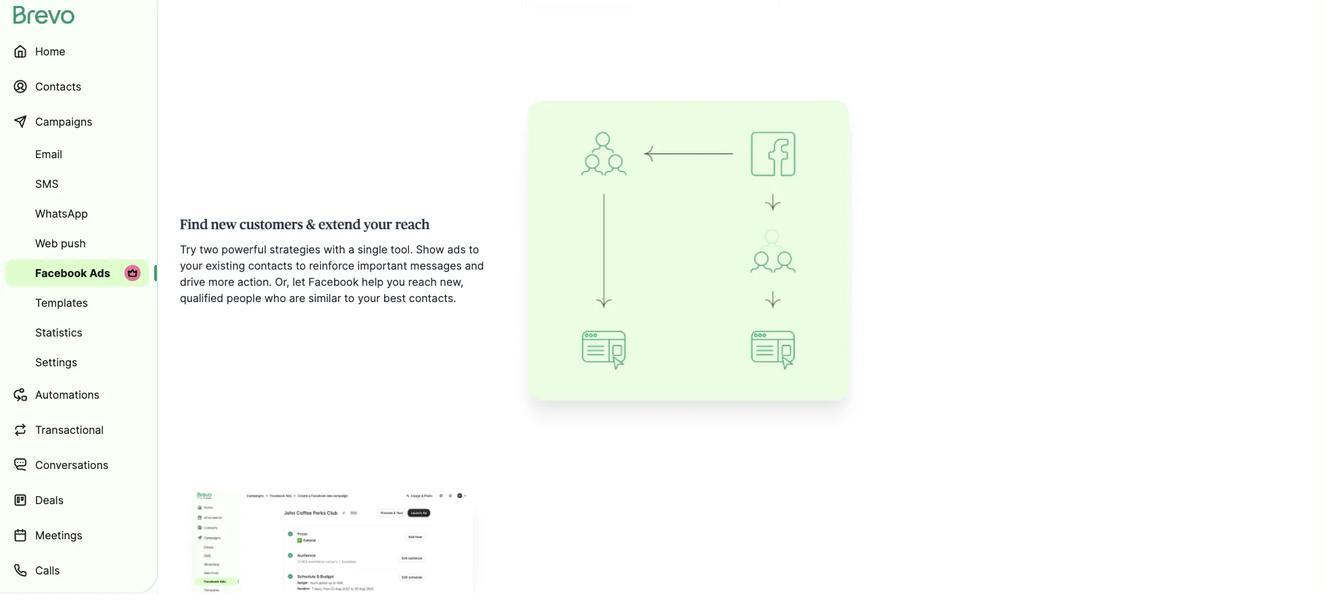 Task type: describe. For each thing, give the bounding box(es) containing it.
statistics link
[[5, 319, 149, 346]]

more
[[208, 275, 234, 289]]

deals link
[[5, 484, 149, 517]]

or,
[[275, 275, 289, 289]]

home
[[35, 45, 65, 58]]

web push link
[[5, 230, 149, 257]]

email
[[35, 147, 62, 161]]

two
[[200, 243, 218, 256]]

left___rvooi image
[[127, 268, 138, 279]]

calls
[[35, 564, 60, 577]]

campaigns link
[[5, 106, 149, 138]]

reach inside try two powerful strategies with a single tool. show ads to your existing contacts to reinforce important messages and drive more action. or, let facebook help you reach new, qualified people who are similar to your best contacts.
[[408, 275, 437, 289]]

important
[[357, 259, 407, 272]]

calls link
[[5, 555, 149, 587]]

are
[[289, 292, 305, 305]]

automations link
[[5, 379, 149, 411]]

tool.
[[391, 243, 413, 256]]

transactional link
[[5, 414, 149, 446]]

facebook inside try two powerful strategies with a single tool. show ads to your existing contacts to reinforce important messages and drive more action. or, let facebook help you reach new, qualified people who are similar to your best contacts.
[[308, 275, 359, 289]]

strategies
[[269, 243, 320, 256]]

find
[[180, 219, 208, 232]]

conversations link
[[5, 449, 149, 482]]

similar
[[308, 292, 341, 305]]

transactional
[[35, 423, 104, 437]]

conversations
[[35, 459, 108, 472]]

meetings link
[[5, 519, 149, 552]]

new
[[211, 219, 237, 232]]

&
[[306, 219, 316, 232]]

1 vertical spatial your
[[180, 259, 202, 272]]

action.
[[237, 275, 272, 289]]

contacts link
[[5, 70, 149, 103]]

settings link
[[5, 349, 149, 376]]

0 vertical spatial reach
[[395, 219, 430, 232]]

whatsapp
[[35, 207, 88, 220]]



Task type: locate. For each thing, give the bounding box(es) containing it.
campaigns
[[35, 115, 92, 128]]

settings
[[35, 356, 77, 369]]

who
[[264, 292, 286, 305]]

email link
[[5, 141, 149, 168]]

let
[[293, 275, 305, 289]]

automations
[[35, 388, 100, 401]]

web
[[35, 237, 58, 250]]

a
[[348, 243, 354, 256]]

messages
[[410, 259, 462, 272]]

facebook
[[35, 266, 87, 280], [308, 275, 359, 289]]

to
[[469, 243, 479, 256], [296, 259, 306, 272], [344, 292, 355, 305]]

push
[[61, 237, 86, 250]]

to up and
[[469, 243, 479, 256]]

ads
[[89, 266, 110, 280]]

reach up the "contacts."
[[408, 275, 437, 289]]

find new customers & extend your reach
[[180, 219, 430, 232]]

reach up tool.
[[395, 219, 430, 232]]

your up the single
[[364, 219, 392, 232]]

facebook up the templates
[[35, 266, 87, 280]]

you
[[387, 275, 405, 289]]

2 horizontal spatial to
[[469, 243, 479, 256]]

to up let
[[296, 259, 306, 272]]

people
[[227, 292, 261, 305]]

help
[[362, 275, 384, 289]]

best
[[383, 292, 406, 305]]

0 horizontal spatial facebook
[[35, 266, 87, 280]]

home link
[[5, 35, 149, 68]]

1 horizontal spatial to
[[344, 292, 355, 305]]

your
[[364, 219, 392, 232], [180, 259, 202, 272], [358, 292, 380, 305]]

qualified
[[180, 292, 224, 305]]

1 horizontal spatial facebook
[[308, 275, 359, 289]]

try
[[180, 243, 196, 256]]

templates
[[35, 296, 88, 309]]

reinforce
[[309, 259, 354, 272]]

1 vertical spatial reach
[[408, 275, 437, 289]]

new,
[[440, 275, 464, 289]]

powerful
[[222, 243, 266, 256]]

to right similar
[[344, 292, 355, 305]]

your up drive
[[180, 259, 202, 272]]

contacts
[[35, 80, 81, 93]]

2 vertical spatial to
[[344, 292, 355, 305]]

facebook inside 'link'
[[35, 266, 87, 280]]

extend
[[319, 219, 361, 232]]

contacts
[[248, 259, 293, 272]]

show
[[416, 243, 444, 256]]

try two powerful strategies with a single tool. show ads to your existing contacts to reinforce important messages and drive more action. or, let facebook help you reach new, qualified people who are similar to your best contacts.
[[180, 243, 484, 305]]

0 vertical spatial your
[[364, 219, 392, 232]]

and
[[465, 259, 484, 272]]

statistics
[[35, 326, 82, 339]]

whatsapp link
[[5, 200, 149, 227]]

1 vertical spatial to
[[296, 259, 306, 272]]

templates link
[[5, 289, 149, 317]]

sms
[[35, 177, 59, 190]]

existing
[[206, 259, 245, 272]]

your down help
[[358, 292, 380, 305]]

with
[[324, 243, 345, 256]]

reach
[[395, 219, 430, 232], [408, 275, 437, 289]]

ads
[[447, 243, 466, 256]]

contacts.
[[409, 292, 456, 305]]

deals
[[35, 494, 64, 507]]

customers
[[240, 219, 303, 232]]

0 horizontal spatial to
[[296, 259, 306, 272]]

2 vertical spatial your
[[358, 292, 380, 305]]

web push
[[35, 237, 86, 250]]

facebook ads
[[35, 266, 110, 280]]

meetings
[[35, 529, 82, 542]]

facebook down reinforce
[[308, 275, 359, 289]]

drive
[[180, 275, 205, 289]]

sms link
[[5, 170, 149, 197]]

single
[[358, 243, 388, 256]]

facebook ads link
[[5, 260, 149, 287]]

0 vertical spatial to
[[469, 243, 479, 256]]



Task type: vqa. For each thing, say whether or not it's contained in the screenshot.
rightmost the 23 link
no



